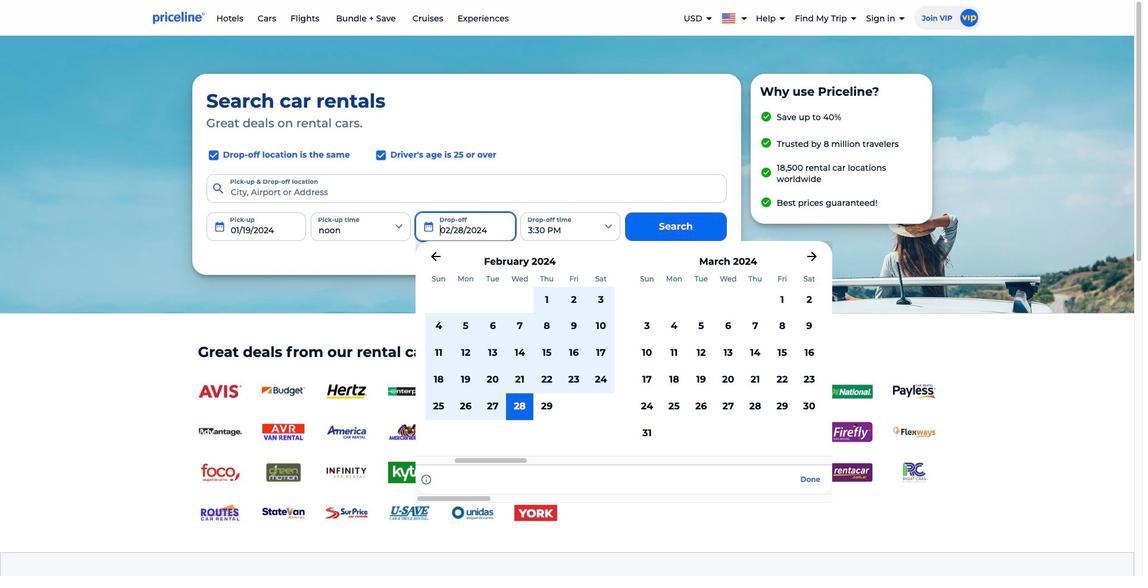Task type: describe. For each thing, give the bounding box(es) containing it.
show january 2024 image
[[429, 249, 443, 264]]

dollar image
[[451, 381, 494, 403]]

fox image
[[767, 381, 809, 403]]

foco image
[[199, 462, 241, 484]]

kyte image
[[388, 462, 431, 484]]

vip badge icon image
[[960, 9, 978, 27]]

surprice image
[[325, 503, 368, 524]]

hertz image
[[325, 381, 368, 403]]

nextcar image
[[577, 462, 620, 484]]

routes image
[[199, 503, 241, 524]]

rentacar image
[[830, 462, 873, 484]]

firefly image
[[830, 422, 873, 443]]

autounion image
[[451, 422, 494, 443]]

advantage image
[[199, 422, 241, 443]]

america car rental image
[[325, 422, 368, 443]]

Drop-off field
[[416, 212, 516, 241]]

City, Airport or Address text field
[[206, 174, 727, 203]]

ace image
[[640, 381, 683, 403]]

priceline.com home image
[[153, 11, 205, 24]]



Task type: vqa. For each thing, say whether or not it's contained in the screenshot.
the Mex IMAGE
yes



Task type: locate. For each thing, give the bounding box(es) containing it.
easirent image
[[640, 422, 683, 443]]

state van rental image
[[262, 503, 305, 524]]

flexways image
[[893, 422, 936, 443]]

nü image
[[640, 462, 683, 484]]

priceless image
[[767, 462, 809, 484]]

otoq image
[[703, 462, 746, 484]]

payless image
[[893, 384, 936, 399]]

calendar image
[[213, 221, 225, 233], [423, 221, 435, 233]]

enterprise image
[[388, 381, 431, 403]]

Pick-up field
[[206, 212, 306, 241]]

infinity image
[[325, 462, 368, 484]]

carwiz image
[[514, 422, 557, 443]]

york image
[[514, 503, 557, 524]]

budget image
[[262, 381, 305, 403]]

calendar image for 'drop-off' 'field'
[[423, 221, 435, 233]]

thrifty image
[[577, 381, 620, 403]]

calendar image for pick-up field on the left of page
[[213, 221, 225, 233]]

u save image
[[388, 503, 431, 524]]

airport van rental image
[[262, 422, 305, 443]]

en us image
[[721, 11, 740, 24]]

alamo image
[[514, 381, 557, 403]]

2 calendar image from the left
[[423, 221, 435, 233]]

right cars image
[[893, 462, 936, 484]]

1 horizontal spatial calendar image
[[423, 221, 435, 233]]

mex image
[[451, 462, 494, 484]]

unidas image
[[451, 503, 494, 524]]

show march 2024 image
[[805, 249, 819, 264]]

sixt image
[[703, 381, 746, 403]]

avis image
[[199, 381, 241, 403]]

midway image
[[514, 462, 557, 484]]

american image
[[388, 422, 431, 443]]

0 horizontal spatial calendar image
[[213, 221, 225, 233]]

national image
[[830, 381, 873, 403]]

green motion image
[[262, 462, 305, 484]]

1 calendar image from the left
[[213, 221, 225, 233]]



